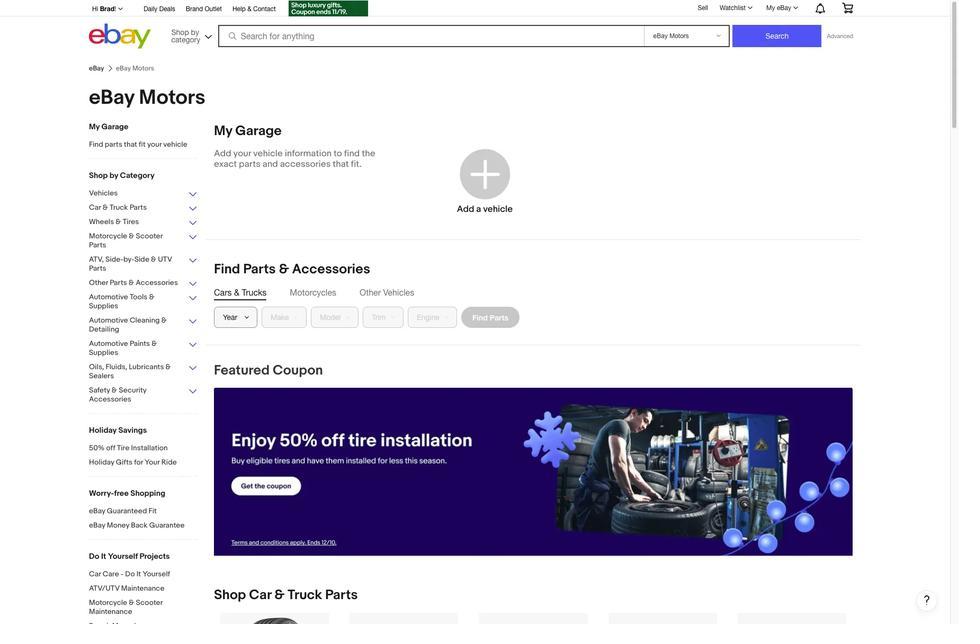 Task type: locate. For each thing, give the bounding box(es) containing it.
motorcycle down wheels
[[89, 231, 127, 240]]

do
[[89, 551, 99, 562], [125, 569, 135, 578]]

2 vertical spatial accessories
[[89, 395, 131, 404]]

0 vertical spatial truck
[[110, 203, 128, 212]]

1 horizontal spatial add
[[457, 204, 474, 214]]

it inside car care - do it yourself atv/utv maintenance motorcycle & scooter maintenance
[[137, 569, 141, 578]]

garage up and
[[235, 123, 282, 139]]

sealers
[[89, 371, 114, 380]]

scooter down wheels & tires dropdown button
[[136, 231, 163, 240]]

holiday down 50%
[[89, 458, 114, 467]]

1 horizontal spatial your
[[233, 148, 251, 159]]

ebay link
[[89, 64, 104, 73]]

0 vertical spatial parts
[[105, 140, 122, 149]]

&
[[247, 5, 251, 13], [103, 203, 108, 212], [116, 217, 121, 226], [129, 231, 134, 240], [151, 255, 156, 264], [279, 261, 289, 278], [129, 278, 134, 287], [234, 288, 239, 297], [149, 292, 155, 301], [161, 316, 167, 325], [152, 339, 157, 348], [166, 362, 171, 371], [112, 386, 117, 395], [274, 587, 285, 603], [129, 598, 134, 607]]

atv/utv
[[89, 584, 120, 593]]

automotive left cleaning
[[89, 316, 128, 325]]

motorcycle inside vehicles car & truck parts wheels & tires motorcycle & scooter parts atv, side-by-side & utv parts other parts & accessories automotive tools & supplies automotive cleaning & detailing automotive paints & supplies oils, fluids, lubricants & sealers safety & security accessories
[[89, 231, 127, 240]]

to
[[334, 148, 342, 159]]

holiday up 50%
[[89, 425, 117, 435]]

0 vertical spatial add
[[214, 148, 231, 159]]

1 horizontal spatial parts
[[239, 159, 261, 170]]

by left category
[[109, 171, 118, 181]]

1 horizontal spatial garage
[[235, 123, 282, 139]]

scooter inside vehicles car & truck parts wheels & tires motorcycle & scooter parts atv, side-by-side & utv parts other parts & accessories automotive tools & supplies automotive cleaning & detailing automotive paints & supplies oils, fluids, lubricants & sealers safety & security accessories
[[136, 231, 163, 240]]

1 vertical spatial it
[[137, 569, 141, 578]]

find parts & accessories
[[214, 261, 370, 278]]

guarantee
[[149, 521, 185, 530]]

main content containing my garage
[[206, 123, 938, 624]]

parts left fit
[[105, 140, 122, 149]]

parts inside button
[[490, 313, 509, 322]]

0 vertical spatial maintenance
[[121, 584, 165, 593]]

1 vertical spatial supplies
[[89, 348, 118, 357]]

1 vertical spatial holiday
[[89, 458, 114, 467]]

find inside find parts that fit your vehicle link
[[89, 140, 103, 149]]

ebay motors
[[89, 85, 205, 110]]

1 vertical spatial by
[[109, 171, 118, 181]]

shop inside shop by category
[[171, 28, 189, 36]]

0 horizontal spatial truck
[[110, 203, 128, 212]]

truck for shop
[[288, 587, 322, 603]]

0 horizontal spatial that
[[124, 140, 137, 149]]

2 horizontal spatial accessories
[[292, 261, 370, 278]]

1 horizontal spatial shop
[[171, 28, 189, 36]]

2 horizontal spatial my
[[767, 4, 775, 12]]

shop
[[171, 28, 189, 36], [89, 171, 108, 181], [214, 587, 246, 603]]

automotive paints & supplies button
[[89, 339, 198, 358]]

0 vertical spatial motorcycle
[[89, 231, 127, 240]]

0 vertical spatial automotive
[[89, 292, 128, 301]]

automotive left tools
[[89, 292, 128, 301]]

vehicle inside 'add your vehicle information to find the exact parts and accessories that fit.'
[[253, 148, 283, 159]]

supplies
[[89, 301, 118, 310], [89, 348, 118, 357]]

shop inside main content
[[214, 587, 246, 603]]

scooter
[[136, 231, 163, 240], [136, 598, 163, 607]]

that left fit.
[[333, 159, 349, 170]]

coupon
[[273, 362, 323, 379]]

ebay
[[777, 4, 791, 12], [89, 64, 104, 73], [89, 85, 134, 110], [89, 506, 105, 515], [89, 521, 105, 530]]

watchlist
[[720, 4, 746, 12]]

by inside shop by category
[[191, 28, 199, 36]]

accessories down atv, side-by-side & utv parts dropdown button
[[136, 278, 178, 287]]

0 vertical spatial vehicles
[[89, 189, 118, 198]]

watchlist link
[[714, 2, 758, 14]]

0 horizontal spatial vehicles
[[89, 189, 118, 198]]

parts left and
[[239, 159, 261, 170]]

add
[[214, 148, 231, 159], [457, 204, 474, 214]]

car inside vehicles car & truck parts wheels & tires motorcycle & scooter parts atv, side-by-side & utv parts other parts & accessories automotive tools & supplies automotive cleaning & detailing automotive paints & supplies oils, fluids, lubricants & sealers safety & security accessories
[[89, 203, 101, 212]]

do inside car care - do it yourself atv/utv maintenance motorcycle & scooter maintenance
[[125, 569, 135, 578]]

fit
[[149, 506, 157, 515]]

scooter inside car care - do it yourself atv/utv maintenance motorcycle & scooter maintenance
[[136, 598, 163, 607]]

help & contact link
[[233, 4, 276, 15]]

1 horizontal spatial other
[[360, 288, 381, 297]]

add inside 'add your vehicle information to find the exact parts and accessories that fit.'
[[214, 148, 231, 159]]

shop for shop by category
[[171, 28, 189, 36]]

0 vertical spatial supplies
[[89, 301, 118, 310]]

0 horizontal spatial do
[[89, 551, 99, 562]]

tab list
[[214, 287, 853, 298]]

1 horizontal spatial find
[[214, 261, 240, 278]]

do right -
[[125, 569, 135, 578]]

main content
[[206, 123, 938, 624]]

shopping
[[130, 488, 165, 498]]

1 horizontal spatial my garage
[[214, 123, 282, 139]]

motorcycle down atv/utv
[[89, 598, 127, 607]]

deals
[[159, 5, 175, 13]]

advanced link
[[822, 25, 859, 47]]

utv
[[158, 255, 172, 264]]

my right watchlist link at the top
[[767, 4, 775, 12]]

1 horizontal spatial vehicles
[[383, 288, 414, 297]]

automotive down detailing
[[89, 339, 128, 348]]

parts inside 'add your vehicle information to find the exact parts and accessories that fit.'
[[239, 159, 261, 170]]

find parts that fit your vehicle
[[89, 140, 187, 149]]

find
[[344, 148, 360, 159]]

1 automotive from the top
[[89, 292, 128, 301]]

0 vertical spatial do
[[89, 551, 99, 562]]

your left and
[[233, 148, 251, 159]]

None submit
[[733, 25, 822, 47]]

parts inside find parts that fit your vehicle link
[[105, 140, 122, 149]]

my ebay
[[767, 4, 791, 12]]

& inside account navigation
[[247, 5, 251, 13]]

1 vertical spatial automotive
[[89, 316, 128, 325]]

1 horizontal spatial it
[[137, 569, 141, 578]]

0 vertical spatial accessories
[[292, 261, 370, 278]]

2 vertical spatial shop
[[214, 587, 246, 603]]

1 vertical spatial do
[[125, 569, 135, 578]]

1 vertical spatial motorcycle
[[89, 598, 127, 607]]

2 horizontal spatial shop
[[214, 587, 246, 603]]

do up atv/utv
[[89, 551, 99, 562]]

50%
[[89, 443, 105, 452]]

motorcycle inside car care - do it yourself atv/utv maintenance motorcycle & scooter maintenance
[[89, 598, 127, 607]]

0 vertical spatial by
[[191, 28, 199, 36]]

1 motorcycle from the top
[[89, 231, 127, 240]]

0 vertical spatial that
[[124, 140, 137, 149]]

motorcycle
[[89, 231, 127, 240], [89, 598, 127, 607]]

accessories inside main content
[[292, 261, 370, 278]]

0 vertical spatial scooter
[[136, 231, 163, 240]]

1 horizontal spatial vehicle
[[253, 148, 283, 159]]

brand outlet
[[186, 5, 222, 13]]

my garage up exact
[[214, 123, 282, 139]]

0 vertical spatial car
[[89, 203, 101, 212]]

0 horizontal spatial shop
[[89, 171, 108, 181]]

2 vertical spatial automotive
[[89, 339, 128, 348]]

0 horizontal spatial parts
[[105, 140, 122, 149]]

other inside tab list
[[360, 288, 381, 297]]

installation
[[131, 443, 168, 452]]

yourself up -
[[108, 551, 138, 562]]

1 vertical spatial find
[[214, 261, 240, 278]]

1 vertical spatial other
[[360, 288, 381, 297]]

1 vertical spatial scooter
[[136, 598, 163, 607]]

vehicles car & truck parts wheels & tires motorcycle & scooter parts atv, side-by-side & utv parts other parts & accessories automotive tools & supplies automotive cleaning & detailing automotive paints & supplies oils, fluids, lubricants & sealers safety & security accessories
[[89, 189, 178, 404]]

car
[[89, 203, 101, 212], [89, 569, 101, 578], [249, 587, 271, 603]]

1 vertical spatial truck
[[288, 587, 322, 603]]

2 vertical spatial find
[[473, 313, 488, 322]]

1 vertical spatial yourself
[[143, 569, 170, 578]]

accessories up 'motorcycles'
[[292, 261, 370, 278]]

it up atv/utv maintenance link
[[137, 569, 141, 578]]

2 horizontal spatial vehicle
[[483, 204, 513, 214]]

accessories
[[292, 261, 370, 278], [136, 278, 178, 287], [89, 395, 131, 404]]

find parts button
[[461, 307, 520, 328]]

add a vehicle button
[[419, 133, 551, 229]]

0 horizontal spatial by
[[109, 171, 118, 181]]

guaranteed
[[107, 506, 147, 515]]

accessories down sealers
[[89, 395, 131, 404]]

2 motorcycle from the top
[[89, 598, 127, 607]]

motors
[[139, 85, 205, 110]]

car inside car care - do it yourself atv/utv maintenance motorcycle & scooter maintenance
[[89, 569, 101, 578]]

garage up find parts that fit your vehicle
[[101, 122, 128, 132]]

my garage inside main content
[[214, 123, 282, 139]]

other parts & accessories button
[[89, 278, 198, 288]]

yourself down projects at the bottom of page
[[143, 569, 170, 578]]

0 horizontal spatial find
[[89, 140, 103, 149]]

vehicles inside main content
[[383, 288, 414, 297]]

outlet
[[205, 5, 222, 13]]

yourself
[[108, 551, 138, 562], [143, 569, 170, 578]]

it up 'care'
[[101, 551, 106, 562]]

garage
[[101, 122, 128, 132], [235, 123, 282, 139]]

atv,
[[89, 255, 104, 264]]

1 vertical spatial vehicles
[[383, 288, 414, 297]]

truck
[[110, 203, 128, 212], [288, 587, 322, 603]]

scooter down atv/utv maintenance link
[[136, 598, 163, 607]]

motorcycles
[[290, 288, 336, 297]]

0 horizontal spatial yourself
[[108, 551, 138, 562]]

savings
[[118, 425, 147, 435]]

shop by category banner
[[86, 0, 861, 51]]

tire
[[117, 443, 129, 452]]

by
[[191, 28, 199, 36], [109, 171, 118, 181]]

your inside 'add your vehicle information to find the exact parts and accessories that fit.'
[[233, 148, 251, 159]]

side-
[[105, 255, 123, 264]]

0 vertical spatial holiday
[[89, 425, 117, 435]]

vehicle left information on the top left of page
[[253, 148, 283, 159]]

0 horizontal spatial my garage
[[89, 122, 128, 132]]

vehicle right fit
[[163, 140, 187, 149]]

maintenance down car care - do it yourself "link"
[[121, 584, 165, 593]]

add left a at top
[[457, 204, 474, 214]]

other
[[89, 278, 108, 287], [360, 288, 381, 297]]

my
[[767, 4, 775, 12], [89, 122, 100, 132], [214, 123, 232, 139]]

0 vertical spatial other
[[89, 278, 108, 287]]

maintenance down atv/utv
[[89, 607, 132, 616]]

add your vehicle information to find the exact parts and accessories that fit.
[[214, 148, 375, 170]]

brand outlet link
[[186, 4, 222, 15]]

1 horizontal spatial truck
[[288, 587, 322, 603]]

category
[[171, 35, 200, 44]]

enjoy 50% off tire installation image
[[214, 388, 853, 556]]

1 horizontal spatial accessories
[[136, 278, 178, 287]]

shop by category
[[89, 171, 155, 181]]

add inside button
[[457, 204, 474, 214]]

my up exact
[[214, 123, 232, 139]]

my ebay link
[[761, 2, 803, 14]]

tab list containing cars & trucks
[[214, 287, 853, 298]]

truck inside vehicles car & truck parts wheels & tires motorcycle & scooter parts atv, side-by-side & utv parts other parts & accessories automotive tools & supplies automotive cleaning & detailing automotive paints & supplies oils, fluids, lubricants & sealers safety & security accessories
[[110, 203, 128, 212]]

your right fit
[[147, 140, 162, 149]]

2 vertical spatial car
[[249, 587, 271, 603]]

0 vertical spatial yourself
[[108, 551, 138, 562]]

1 horizontal spatial yourself
[[143, 569, 170, 578]]

my up find parts that fit your vehicle
[[89, 122, 100, 132]]

find
[[89, 140, 103, 149], [214, 261, 240, 278], [473, 313, 488, 322]]

tires
[[123, 217, 139, 226]]

2 scooter from the top
[[136, 598, 163, 607]]

1 vertical spatial car
[[89, 569, 101, 578]]

ebay for ebay guaranteed fit ebay money back guarantee
[[89, 506, 105, 515]]

1 horizontal spatial my
[[214, 123, 232, 139]]

that left fit
[[124, 140, 137, 149]]

1 vertical spatial add
[[457, 204, 474, 214]]

parts
[[105, 140, 122, 149], [239, 159, 261, 170]]

1 vertical spatial parts
[[239, 159, 261, 170]]

holiday
[[89, 425, 117, 435], [89, 458, 114, 467]]

your shopping cart image
[[842, 3, 854, 13]]

truck inside main content
[[288, 587, 322, 603]]

by down brand at the top
[[191, 28, 199, 36]]

add for add a vehicle
[[457, 204, 474, 214]]

1 vertical spatial shop
[[89, 171, 108, 181]]

information
[[285, 148, 332, 159]]

oils,
[[89, 362, 104, 371]]

1 horizontal spatial that
[[333, 159, 349, 170]]

0 horizontal spatial it
[[101, 551, 106, 562]]

security
[[119, 386, 146, 395]]

1 vertical spatial maintenance
[[89, 607, 132, 616]]

help & contact
[[233, 5, 276, 13]]

0 horizontal spatial add
[[214, 148, 231, 159]]

0 vertical spatial find
[[89, 140, 103, 149]]

vehicle right a at top
[[483, 204, 513, 214]]

my inside main content
[[214, 123, 232, 139]]

side
[[134, 255, 149, 264]]

2 holiday from the top
[[89, 458, 114, 467]]

2 horizontal spatial find
[[473, 313, 488, 322]]

cars
[[214, 288, 232, 297]]

shop for shop car & truck parts
[[214, 587, 246, 603]]

it
[[101, 551, 106, 562], [137, 569, 141, 578]]

that inside find parts that fit your vehicle link
[[124, 140, 137, 149]]

0 vertical spatial shop
[[171, 28, 189, 36]]

add left and
[[214, 148, 231, 159]]

shop by category
[[171, 28, 200, 44]]

supplies up oils,
[[89, 348, 118, 357]]

ebay inside account navigation
[[777, 4, 791, 12]]

car care - do it yourself link
[[89, 569, 198, 580]]

supplies up detailing
[[89, 301, 118, 310]]

3 automotive from the top
[[89, 339, 128, 348]]

exact
[[214, 159, 237, 170]]

get the coupon image
[[289, 1, 368, 16]]

1 scooter from the top
[[136, 231, 163, 240]]

find inside find parts button
[[473, 313, 488, 322]]

1 horizontal spatial do
[[125, 569, 135, 578]]

find for find parts
[[473, 313, 488, 322]]

fit
[[139, 140, 146, 149]]

vehicle inside button
[[483, 204, 513, 214]]

0 horizontal spatial other
[[89, 278, 108, 287]]

wheels
[[89, 217, 114, 226]]

1 horizontal spatial by
[[191, 28, 199, 36]]

None text field
[[214, 388, 853, 556]]

my garage up find parts that fit your vehicle
[[89, 122, 128, 132]]

shop by category button
[[167, 24, 214, 46]]

1 vertical spatial that
[[333, 159, 349, 170]]



Task type: describe. For each thing, give the bounding box(es) containing it.
atv, side-by-side & utv parts button
[[89, 255, 198, 274]]

other vehicles
[[360, 288, 414, 297]]

1 supplies from the top
[[89, 301, 118, 310]]

0 horizontal spatial garage
[[101, 122, 128, 132]]

none text field inside main content
[[214, 388, 853, 556]]

cars & trucks
[[214, 288, 267, 297]]

2 supplies from the top
[[89, 348, 118, 357]]

holiday savings
[[89, 425, 147, 435]]

and
[[263, 159, 278, 170]]

help, opens dialogs image
[[922, 595, 932, 605]]

motorcycle for atv/utv
[[89, 598, 127, 607]]

contact
[[253, 5, 276, 13]]

sell
[[698, 4, 708, 11]]

accessories
[[280, 159, 331, 170]]

featured coupon
[[214, 362, 323, 379]]

ebay for ebay
[[89, 64, 104, 73]]

help
[[233, 5, 246, 13]]

0 horizontal spatial vehicle
[[163, 140, 187, 149]]

vehicle for add your vehicle information to find the exact parts and accessories that fit.
[[253, 148, 283, 159]]

add a vehicle
[[457, 204, 513, 214]]

50% off tire installation link
[[89, 443, 198, 453]]

by for category
[[109, 171, 118, 181]]

-
[[121, 569, 124, 578]]

oils, fluids, lubricants & sealers button
[[89, 362, 198, 381]]

trucks
[[242, 288, 267, 297]]

hi brad !
[[92, 5, 116, 13]]

& inside tab list
[[234, 288, 239, 297]]

ebay guaranteed fit ebay money back guarantee
[[89, 506, 185, 530]]

1 holiday from the top
[[89, 425, 117, 435]]

brand
[[186, 5, 203, 13]]

lubricants
[[129, 362, 164, 371]]

motorcycle & scooter parts button
[[89, 231, 198, 251]]

vehicles inside vehicles car & truck parts wheels & tires motorcycle & scooter parts atv, side-by-side & utv parts other parts & accessories automotive tools & supplies automotive cleaning & detailing automotive paints & supplies oils, fluids, lubricants & sealers safety & security accessories
[[89, 189, 118, 198]]

find parts that fit your vehicle link
[[89, 140, 198, 150]]

off
[[106, 443, 115, 452]]

50% off tire installation holiday gifts for your ride
[[89, 443, 177, 467]]

money
[[107, 521, 129, 530]]

0 horizontal spatial my
[[89, 122, 100, 132]]

that inside 'add your vehicle information to find the exact parts and accessories that fit.'
[[333, 159, 349, 170]]

add a vehicle image
[[457, 146, 513, 202]]

automotive tools & supplies button
[[89, 292, 198, 311]]

fluids,
[[106, 362, 127, 371]]

safety
[[89, 386, 110, 395]]

yourself inside car care - do it yourself atv/utv maintenance motorcycle & scooter maintenance
[[143, 569, 170, 578]]

find for find parts & accessories
[[214, 261, 240, 278]]

motorcycle for &
[[89, 231, 127, 240]]

other inside vehicles car & truck parts wheels & tires motorcycle & scooter parts atv, side-by-side & utv parts other parts & accessories automotive tools & supplies automotive cleaning & detailing automotive paints & supplies oils, fluids, lubricants & sealers safety & security accessories
[[89, 278, 108, 287]]

none submit inside shop by category banner
[[733, 25, 822, 47]]

shop for shop by category
[[89, 171, 108, 181]]

scooter for tires
[[136, 231, 163, 240]]

a
[[476, 204, 481, 214]]

account navigation
[[86, 0, 861, 18]]

tab list inside main content
[[214, 287, 853, 298]]

car for vehicles
[[89, 203, 101, 212]]

2 automotive from the top
[[89, 316, 128, 325]]

add for add your vehicle information to find the exact parts and accessories that fit.
[[214, 148, 231, 159]]

daily deals
[[144, 5, 175, 13]]

wheels & tires button
[[89, 217, 198, 227]]

tools
[[130, 292, 147, 301]]

car for shop
[[249, 587, 271, 603]]

0 vertical spatial it
[[101, 551, 106, 562]]

find for find parts that fit your vehicle
[[89, 140, 103, 149]]

my inside account navigation
[[767, 4, 775, 12]]

0 horizontal spatial accessories
[[89, 395, 131, 404]]

1 vertical spatial accessories
[[136, 278, 178, 287]]

automotive cleaning & detailing button
[[89, 316, 198, 335]]

by-
[[123, 255, 134, 264]]

atv/utv maintenance link
[[89, 584, 198, 594]]

holiday inside 50% off tire installation holiday gifts for your ride
[[89, 458, 114, 467]]

detailing
[[89, 325, 119, 334]]

safety & security accessories button
[[89, 386, 198, 405]]

worry-
[[89, 488, 114, 498]]

scooter for maintenance
[[136, 598, 163, 607]]

ride
[[161, 458, 177, 467]]

shop car & truck parts
[[214, 587, 358, 603]]

find parts
[[473, 313, 509, 322]]

ebay money back guarantee link
[[89, 521, 198, 531]]

& inside car care - do it yourself atv/utv maintenance motorcycle & scooter maintenance
[[129, 598, 134, 607]]

Search for anything text field
[[220, 26, 642, 46]]

vehicle for add a vehicle
[[483, 204, 513, 214]]

back
[[131, 521, 148, 530]]

daily deals link
[[144, 4, 175, 15]]

car & truck parts button
[[89, 203, 198, 213]]

by for category
[[191, 28, 199, 36]]

motorcycle & scooter maintenance link
[[89, 598, 198, 617]]

truck for vehicles
[[110, 203, 128, 212]]

the
[[362, 148, 375, 159]]

fit.
[[351, 159, 362, 170]]

category
[[120, 171, 155, 181]]

projects
[[140, 551, 170, 562]]

garage inside main content
[[235, 123, 282, 139]]

holiday gifts for your ride link
[[89, 458, 198, 468]]

do it yourself projects
[[89, 551, 170, 562]]

0 horizontal spatial your
[[147, 140, 162, 149]]

ebay for ebay motors
[[89, 85, 134, 110]]

daily
[[144, 5, 158, 13]]

free
[[114, 488, 129, 498]]

ebay guaranteed fit link
[[89, 506, 198, 516]]

featured
[[214, 362, 270, 379]]

vehicles button
[[89, 189, 198, 199]]

sell link
[[693, 4, 713, 11]]

your
[[145, 458, 160, 467]]



Task type: vqa. For each thing, say whether or not it's contained in the screenshot.
the eBay associated with eBay
yes



